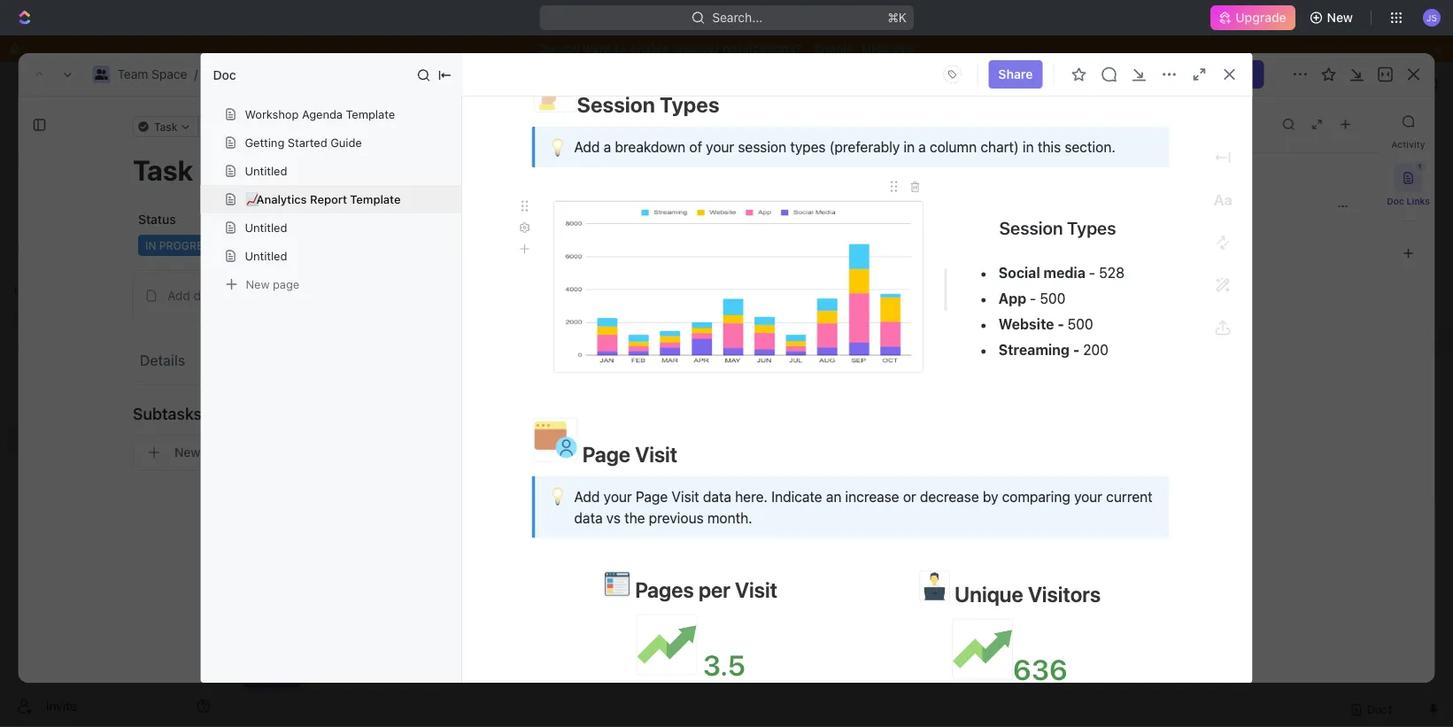 Task type: describe. For each thing, give the bounding box(es) containing it.
guide
[[331, 136, 362, 149]]

1 button
[[1395, 161, 1426, 192]]

decrease
[[920, 488, 979, 505]]

indicate
[[771, 488, 822, 505]]

task inside button
[[204, 445, 231, 460]]

task sidebar navigation tab list
[[1387, 107, 1430, 268]]

getting started guide
[[245, 136, 362, 149]]

search
[[1173, 191, 1214, 206]]

invite
[[46, 699, 77, 714]]

status
[[138, 212, 176, 227]]

1 horizontal spatial your
[[706, 139, 734, 156]]

0 horizontal spatial your
[[603, 488, 632, 505]]

📈analytics report template
[[245, 193, 401, 206]]

1 horizontal spatial task
[[459, 278, 482, 290]]

new page
[[246, 278, 300, 291]]

home
[[43, 119, 76, 134]]

add a breakdown of your session types (preferably in a column chart) in this section.
[[574, 139, 1115, 156]]

86dqk6r6a button
[[198, 116, 269, 137]]

528
[[1099, 264, 1125, 281]]

add up gantt on the top left of page
[[574, 139, 600, 156]]

1 vertical spatial relationships
[[720, 212, 799, 227]]

1 vertical spatial 500
[[1068, 316, 1093, 332]]

1 untitled from the top
[[245, 164, 287, 178]]

subtasks button
[[133, 392, 895, 435]]

0 vertical spatial add task
[[1326, 140, 1379, 155]]

vs
[[606, 509, 620, 526]]

2 a from the left
[[918, 139, 926, 156]]

1 horizontal spatial to
[[615, 41, 627, 56]]

want
[[583, 41, 611, 56]]

calendar link
[[409, 186, 466, 211]]

activity
[[1392, 139, 1426, 149]]

📈analytics
[[245, 193, 307, 206]]

column
[[930, 139, 977, 156]]

template for 📈analytics report template
[[350, 193, 401, 206]]

unique visitors
[[950, 582, 1101, 606]]

projects
[[205, 67, 252, 81]]

new task button
[[133, 435, 895, 470]]

2 vertical spatial visit
[[735, 577, 777, 602]]

page
[[273, 278, 300, 291]]

1 horizontal spatial add task button
[[1315, 134, 1390, 162]]

session
[[738, 139, 786, 156]]

page inside add your page visit data here. indicate an increase or decrease by comparing your current data vs the previous month.
[[635, 488, 668, 505]]

home link
[[7, 112, 218, 141]]

0 horizontal spatial /
[[194, 67, 198, 81]]

here.
[[735, 488, 767, 505]]

doc links
[[1387, 196, 1430, 206]]

636
[[1013, 652, 1068, 686]]

current
[[1106, 488, 1153, 505]]

3.5
[[697, 648, 745, 682]]

sidebar navigation
[[0, 62, 226, 727]]

space
[[152, 67, 187, 81]]

Edit task name text field
[[133, 153, 895, 187]]

0 vertical spatial project 2
[[450, 76, 502, 90]]

on
[[1153, 68, 1166, 81]]

new button
[[1303, 4, 1364, 32]]

1 vertical spatial project
[[268, 132, 348, 162]]

mind map
[[628, 191, 685, 206]]

created
[[1110, 68, 1150, 81]]

gantt link
[[559, 186, 595, 211]]

upgrade link
[[1211, 5, 1296, 30]]

dates
[[526, 212, 560, 227]]

- right 'website'
[[1058, 316, 1064, 332]]

200
[[1083, 341, 1109, 358]]

mind map link
[[624, 186, 685, 211]]

- right app on the top right of the page
[[1030, 290, 1036, 307]]

team space link
[[117, 67, 187, 81]]

Search tasks... text field
[[1233, 228, 1410, 255]]

new for new page
[[246, 278, 270, 291]]

add your page visit data here. indicate an increase or decrease by comparing your current data vs the previous month.
[[574, 488, 1156, 526]]

subtasks
[[133, 404, 202, 423]]

increase
[[845, 488, 899, 505]]

social
[[998, 264, 1040, 281]]

add left description
[[167, 288, 190, 303]]

team space / projects
[[117, 67, 252, 81]]

hide inside dropdown button
[[1244, 191, 1271, 206]]

chart)
[[980, 139, 1019, 156]]

report
[[310, 193, 347, 206]]

new task
[[175, 445, 231, 460]]

visit inside add your page visit data here. indicate an increase or decrease by comparing your current data vs the previous month.
[[671, 488, 699, 505]]

list
[[359, 191, 380, 206]]

per
[[698, 577, 730, 602]]

by
[[983, 488, 998, 505]]

previous
[[649, 509, 703, 526]]

relationships inside task sidebar content section
[[1032, 114, 1141, 135]]

board link
[[288, 186, 326, 211]]

workshop
[[245, 108, 299, 121]]

app
[[998, 290, 1026, 307]]

list link
[[355, 186, 380, 211]]

0 horizontal spatial hide
[[863, 41, 890, 56]]

tree inside sidebar navigation
[[7, 335, 218, 604]]

nov
[[1169, 68, 1188, 81]]

team
[[117, 67, 148, 81]]

0
[[1132, 270, 1140, 284]]

search...
[[712, 10, 763, 25]]

links
[[1407, 196, 1430, 206]]

js button
[[1418, 4, 1447, 32]]

do
[[539, 41, 555, 56]]

comparing
[[1002, 488, 1070, 505]]

favorites button
[[7, 280, 68, 301]]

assigned to
[[332, 212, 401, 227]]

1 horizontal spatial session types
[[999, 217, 1116, 238]]

⌘k
[[888, 10, 907, 25]]

2 untitled from the top
[[245, 221, 287, 234]]

website
[[998, 316, 1054, 332]]

enable
[[630, 41, 669, 56]]

1 horizontal spatial /
[[420, 76, 424, 90]]

0 vertical spatial this
[[893, 41, 915, 56]]

calendar
[[413, 191, 466, 206]]

pages per visit
[[630, 577, 777, 602]]

0 horizontal spatial add task button
[[414, 273, 489, 295]]

add inside add your page visit data here. indicate an increase or decrease by comparing your current data vs the previous month.
[[574, 488, 600, 505]]

getting
[[245, 136, 285, 149]]



Task type: vqa. For each thing, say whether or not it's contained in the screenshot.
Untitled
yes



Task type: locate. For each thing, give the bounding box(es) containing it.
section.
[[1065, 139, 1115, 156]]

1 horizontal spatial 500
[[1068, 316, 1093, 332]]

user group image
[[95, 69, 108, 80], [18, 374, 31, 384]]

/ left project 2 link at left top
[[420, 76, 424, 90]]

session types up "breakdown"
[[577, 92, 719, 117]]

0 vertical spatial 2
[[495, 76, 502, 90]]

untitled down 📈analytics
[[245, 221, 287, 234]]

board
[[291, 191, 326, 206]]

project 2 link
[[428, 73, 507, 94]]

💡 down 'new task' button
[[547, 487, 563, 506]]

page visit
[[578, 442, 677, 466]]

1 horizontal spatial a
[[918, 139, 926, 156]]

1 vertical spatial this
[[1038, 139, 1061, 156]]

notifications?
[[723, 41, 802, 56]]

3 untitled from the top
[[245, 249, 287, 263]]

add down page visit
[[574, 488, 600, 505]]

share
[[999, 67, 1033, 81], [1220, 67, 1254, 81], [1240, 76, 1274, 90]]

in
[[903, 139, 915, 156], [1023, 139, 1034, 156], [290, 278, 301, 290]]

project
[[450, 76, 491, 90], [268, 132, 348, 162]]

new for new task
[[175, 445, 201, 460]]

this down ⌘k
[[893, 41, 915, 56]]

share button
[[1209, 60, 1264, 89], [1230, 69, 1285, 97]]

the
[[624, 509, 645, 526]]

2 up edit task name 'text box'
[[495, 76, 502, 90]]

1 horizontal spatial session
[[999, 217, 1063, 238]]

2 horizontal spatial in
[[1023, 139, 1034, 156]]

user group image left team
[[95, 69, 108, 80]]

0 vertical spatial doc
[[213, 68, 236, 82]]

onboarding checklist button element
[[247, 666, 261, 680]]

template up assigned to
[[350, 193, 401, 206]]

assigned
[[332, 212, 386, 227]]

0 horizontal spatial this
[[893, 41, 915, 56]]

description
[[194, 288, 258, 303]]

in progress
[[290, 278, 361, 290]]

progress
[[304, 278, 361, 290]]

tree
[[7, 335, 218, 604]]

onboarding checklist button image
[[247, 666, 261, 680]]

relationships down the session
[[720, 212, 799, 227]]

1 horizontal spatial doc
[[1387, 196, 1405, 206]]

0 horizontal spatial doc
[[213, 68, 236, 82]]

to
[[615, 41, 627, 56], [389, 212, 401, 227]]

user group image down spaces
[[18, 374, 31, 384]]

1 horizontal spatial data
[[703, 488, 731, 505]]

1 horizontal spatial types
[[1067, 217, 1116, 238]]

references
[[1049, 269, 1125, 286]]

new
[[1327, 10, 1354, 25], [246, 278, 270, 291], [175, 445, 201, 460]]

visitors
[[1028, 582, 1101, 606]]

untitled down getting
[[245, 164, 287, 178]]

types up of
[[659, 92, 719, 117]]

a left column
[[918, 139, 926, 156]]

page up the the
[[635, 488, 668, 505]]

0 horizontal spatial session types
[[577, 92, 719, 117]]

1 vertical spatial project 2
[[268, 132, 374, 162]]

session types
[[577, 92, 719, 117], [999, 217, 1116, 238]]

1 vertical spatial new
[[246, 278, 270, 291]]

user group image inside sidebar navigation
[[18, 374, 31, 384]]

0 horizontal spatial add task
[[435, 278, 482, 290]]

(preferably
[[829, 139, 900, 156]]

your left current
[[1074, 488, 1102, 505]]

0 vertical spatial visit
[[635, 442, 677, 466]]

2 horizontal spatial your
[[1074, 488, 1102, 505]]

1 vertical spatial session
[[999, 217, 1063, 238]]

types up 528
[[1067, 217, 1116, 238]]

1 vertical spatial visit
[[671, 488, 699, 505]]

data
[[703, 488, 731, 505], [574, 509, 602, 526]]

/ right space
[[194, 67, 198, 81]]

1 horizontal spatial page
[[635, 488, 668, 505]]

in left progress
[[290, 278, 301, 290]]

0 horizontal spatial project
[[268, 132, 348, 162]]

session up social
[[999, 217, 1063, 238]]

types
[[659, 92, 719, 117], [1067, 217, 1116, 238]]

this left section.
[[1038, 139, 1061, 156]]

1 vertical spatial page
[[635, 488, 668, 505]]

breakdown
[[615, 139, 685, 156]]

2
[[495, 76, 502, 90], [353, 132, 368, 162]]

customize button
[[1280, 186, 1370, 211]]

add task down calendar at the top left of page
[[435, 278, 482, 290]]

hide
[[863, 41, 890, 56], [1244, 191, 1271, 206]]

a
[[603, 139, 611, 156], [918, 139, 926, 156]]

1 vertical spatial data
[[574, 509, 602, 526]]

data left vs
[[574, 509, 602, 526]]

0 horizontal spatial a
[[603, 139, 611, 156]]

unique
[[954, 582, 1023, 606]]

new for new
[[1327, 10, 1354, 25]]

0 vertical spatial to
[[615, 41, 627, 56]]

relationships up section.
[[1032, 114, 1141, 135]]

1 vertical spatial session types
[[999, 217, 1116, 238]]

500 up 200
[[1068, 316, 1093, 332]]

hide right search in the top right of the page
[[1244, 191, 1271, 206]]

dropdown menu image
[[938, 60, 967, 89]]

1 vertical spatial task
[[459, 278, 482, 290]]

1 vertical spatial untitled
[[245, 221, 287, 234]]

session up "breakdown"
[[577, 92, 655, 117]]

details
[[140, 352, 185, 368]]

1 horizontal spatial this
[[1038, 139, 1061, 156]]

0 vertical spatial new
[[1327, 10, 1354, 25]]

1 a from the left
[[603, 139, 611, 156]]

your up vs
[[603, 488, 632, 505]]

0 horizontal spatial data
[[574, 509, 602, 526]]

1
[[1418, 163, 1422, 171]]

new inside button
[[175, 445, 201, 460]]

0 horizontal spatial to
[[389, 212, 401, 227]]

1 horizontal spatial project 2
[[450, 76, 502, 90]]

automations button
[[1293, 70, 1385, 97]]

0 horizontal spatial in
[[290, 278, 301, 290]]

media
[[1043, 264, 1085, 281]]

💡
[[547, 137, 563, 156], [547, 487, 563, 506]]

mind
[[628, 191, 657, 206]]

1 horizontal spatial new
[[246, 278, 270, 291]]

to right the want
[[615, 41, 627, 56]]

0 vertical spatial untitled
[[245, 164, 287, 178]]

new left page
[[246, 278, 270, 291]]

1 horizontal spatial add task
[[1326, 140, 1379, 155]]

0 horizontal spatial session
[[577, 92, 655, 117]]

doc for doc
[[213, 68, 236, 82]]

add description
[[167, 288, 258, 303]]

in right chart)
[[1023, 139, 1034, 156]]

💡 for add a breakdown of your session types (preferably in a column chart) in this section.
[[547, 137, 563, 156]]

upgrade
[[1236, 10, 1287, 25]]

of
[[689, 139, 702, 156]]

0 vertical spatial session types
[[577, 92, 719, 117]]

references 0
[[1049, 269, 1140, 286]]

0 horizontal spatial new
[[175, 445, 201, 460]]

1 horizontal spatial 2
[[495, 76, 502, 90]]

0 vertical spatial template
[[346, 108, 395, 121]]

500 down the media
[[1040, 290, 1066, 307]]

- left 200
[[1073, 341, 1080, 358]]

this
[[893, 41, 915, 56], [1038, 139, 1061, 156]]

new inside button
[[1327, 10, 1354, 25]]

0 vertical spatial relationships
[[1032, 114, 1141, 135]]

2 vertical spatial untitled
[[245, 249, 287, 263]]

2 horizontal spatial task
[[1352, 140, 1379, 155]]

1 vertical spatial user group image
[[18, 374, 31, 384]]

0 vertical spatial session
[[577, 92, 655, 117]]

2 vertical spatial task
[[204, 445, 231, 460]]

add up customize
[[1326, 140, 1349, 155]]

1 💡 from the top
[[547, 137, 563, 156]]

2/5
[[275, 667, 289, 678]]

doc inside the task sidebar navigation tab list
[[1387, 196, 1405, 206]]

2 horizontal spatial new
[[1327, 10, 1354, 25]]

untitled up new page
[[245, 249, 287, 263]]

new up automations
[[1327, 10, 1354, 25]]

in left column
[[903, 139, 915, 156]]

💡 up gantt link
[[547, 137, 563, 156]]

page up vs
[[582, 442, 630, 466]]

2 vertical spatial new
[[175, 445, 201, 460]]

0 horizontal spatial task
[[204, 445, 231, 460]]

0 horizontal spatial 2
[[353, 132, 368, 162]]

1 vertical spatial hide
[[1244, 191, 1271, 206]]

you
[[559, 41, 580, 56]]

1 horizontal spatial user group image
[[95, 69, 108, 80]]

customize
[[1303, 191, 1365, 206]]

doc left links
[[1387, 196, 1405, 206]]

1 horizontal spatial project
[[450, 76, 491, 90]]

new down subtasks at the bottom left
[[175, 445, 201, 460]]

💡 for add your page visit data here. indicate an increase or decrease by comparing your current data vs the previous month.
[[547, 487, 563, 506]]

details button
[[133, 344, 192, 376]]

template up guide
[[346, 108, 395, 121]]

0 horizontal spatial project 2
[[268, 132, 374, 162]]

types
[[790, 139, 826, 156]]

gantt
[[563, 191, 595, 206]]

1 horizontal spatial relationships
[[1032, 114, 1141, 135]]

table link
[[495, 186, 530, 211]]

0 vertical spatial project
[[450, 76, 491, 90]]

session types up the media
[[999, 217, 1116, 238]]

0 vertical spatial hide
[[863, 41, 890, 56]]

to right the assigned
[[389, 212, 401, 227]]

month.
[[707, 509, 752, 526]]

enable
[[814, 41, 854, 56]]

created on nov 17
[[1110, 68, 1202, 81]]

0 horizontal spatial types
[[659, 92, 719, 117]]

automations
[[1302, 76, 1376, 90]]

table
[[498, 191, 530, 206]]

agenda
[[302, 108, 343, 121]]

1 vertical spatial add task button
[[414, 273, 489, 295]]

0 vertical spatial types
[[659, 92, 719, 117]]

hide button
[[1223, 186, 1276, 211]]

search button
[[1150, 186, 1219, 211]]

doc for doc links
[[1387, 196, 1405, 206]]

1 vertical spatial 2
[[353, 132, 368, 162]]

0 vertical spatial 500
[[1040, 290, 1066, 307]]

0 vertical spatial user group image
[[95, 69, 108, 80]]

1 vertical spatial types
[[1067, 217, 1116, 238]]

0 horizontal spatial page
[[582, 442, 630, 466]]

2 💡 from the top
[[547, 487, 563, 506]]

0 horizontal spatial 500
[[1040, 290, 1066, 307]]

1 vertical spatial to
[[389, 212, 401, 227]]

0 vertical spatial data
[[703, 488, 731, 505]]

add task button down calendar at the top left of page
[[414, 273, 489, 295]]

add description button
[[139, 282, 888, 310]]

social media - 528 app - 500 website - 500 streaming - 200
[[998, 264, 1128, 358]]

a left "breakdown"
[[603, 139, 611, 156]]

86dqk6r6a
[[205, 120, 262, 133]]

doc up 86dqk6r6a
[[213, 68, 236, 82]]

0 vertical spatial add task button
[[1315, 134, 1390, 162]]

1 vertical spatial add task
[[435, 278, 482, 290]]

1 horizontal spatial hide
[[1244, 191, 1271, 206]]

your right of
[[706, 139, 734, 156]]

1 vertical spatial 💡
[[547, 487, 563, 506]]

or
[[903, 488, 916, 505]]

2 up list link on the top of the page
[[353, 132, 368, 162]]

do you want to enable browser notifications? enable hide this
[[539, 41, 915, 56]]

hide down ⌘k
[[863, 41, 890, 56]]

browser
[[672, 41, 720, 56]]

add task button up customize
[[1315, 134, 1390, 162]]

add task up customize
[[1326, 140, 1379, 155]]

data up month.
[[703, 488, 731, 505]]

task sidebar content section
[[1009, 97, 1381, 683]]

0 vertical spatial page
[[582, 442, 630, 466]]

template for workshop agenda template
[[346, 108, 395, 121]]

1 horizontal spatial in
[[903, 139, 915, 156]]

an
[[826, 488, 841, 505]]

- left 528
[[1089, 264, 1095, 281]]

-
[[1089, 264, 1095, 281], [1030, 290, 1036, 307], [1058, 316, 1064, 332], [1073, 341, 1080, 358]]

0 horizontal spatial user group image
[[18, 374, 31, 384]]

add down "calendar" link
[[435, 278, 456, 290]]

0 vertical spatial task
[[1352, 140, 1379, 155]]

1 vertical spatial doc
[[1387, 196, 1405, 206]]

0 vertical spatial 💡
[[547, 137, 563, 156]]

spaces
[[14, 314, 52, 327]]

0 horizontal spatial relationships
[[720, 212, 799, 227]]

untitled
[[245, 164, 287, 178], [245, 221, 287, 234], [245, 249, 287, 263]]

favorites
[[14, 284, 61, 297]]

1 vertical spatial template
[[350, 193, 401, 206]]



